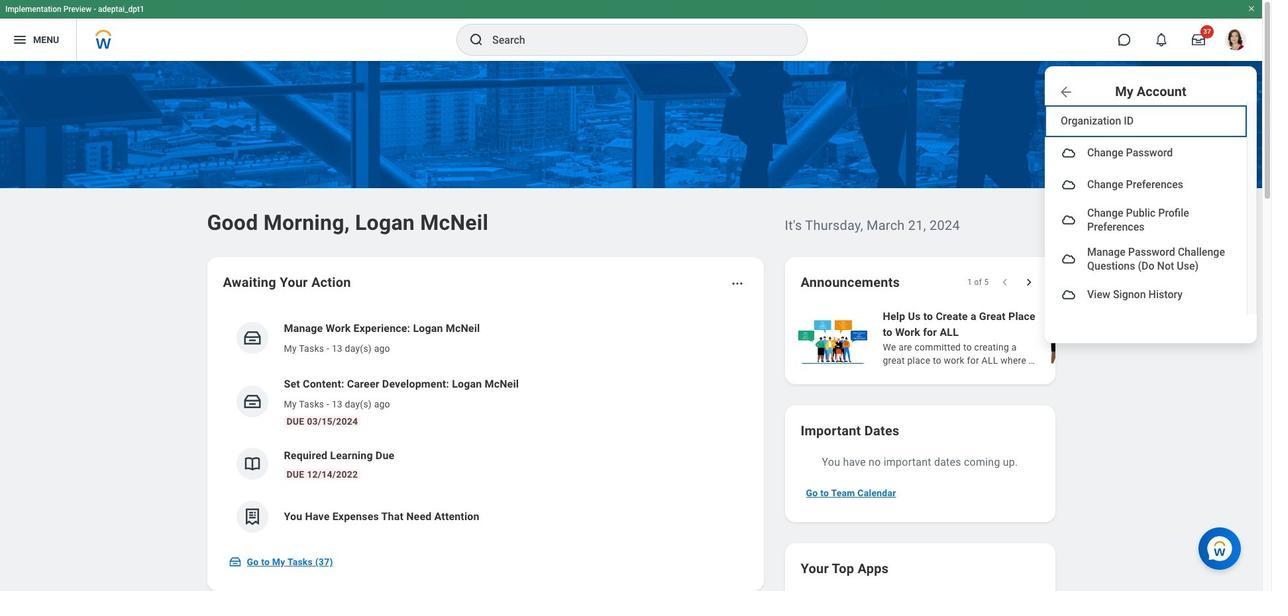 Task type: describe. For each thing, give the bounding box(es) containing it.
3 menu item from the top
[[1045, 201, 1247, 240]]

avatar image for second "menu item" from the top of the page
[[1061, 177, 1077, 193]]

book open image
[[242, 454, 262, 474]]

Search Workday  search field
[[492, 25, 780, 54]]

1 menu item from the top
[[1045, 137, 1247, 169]]

1 horizontal spatial list
[[796, 308, 1272, 368]]

logan mcneil image
[[1225, 29, 1247, 50]]

notifications large image
[[1155, 33, 1168, 46]]

0 horizontal spatial list
[[223, 310, 748, 543]]

2 menu item from the top
[[1045, 169, 1247, 201]]

0 vertical spatial inbox image
[[242, 328, 262, 348]]

justify image
[[12, 32, 28, 48]]

5 menu item from the top
[[1045, 279, 1247, 311]]

inbox large image
[[1192, 33, 1206, 46]]



Task type: vqa. For each thing, say whether or not it's contained in the screenshot.
third (empty)
no



Task type: locate. For each thing, give the bounding box(es) containing it.
1 vertical spatial inbox image
[[242, 392, 262, 412]]

chevron left small image
[[998, 276, 1012, 289]]

list
[[796, 308, 1272, 368], [223, 310, 748, 543]]

avatar image for 2nd "menu item" from the bottom
[[1061, 251, 1077, 267]]

avatar image for third "menu item" from the bottom of the page
[[1061, 212, 1077, 228]]

back image
[[1058, 84, 1074, 100]]

dashboard expenses image
[[242, 507, 262, 527]]

close environment banner image
[[1248, 5, 1256, 13]]

avatar image for 5th "menu item"
[[1061, 287, 1077, 303]]

inbox image
[[242, 328, 262, 348], [242, 392, 262, 412], [228, 555, 242, 569]]

1 avatar image from the top
[[1061, 145, 1077, 161]]

banner
[[0, 0, 1263, 343]]

4 avatar image from the top
[[1061, 251, 1077, 267]]

avatar image
[[1061, 145, 1077, 161], [1061, 177, 1077, 193], [1061, 212, 1077, 228], [1061, 251, 1077, 267], [1061, 287, 1077, 303]]

2 avatar image from the top
[[1061, 177, 1077, 193]]

menu
[[1045, 101, 1257, 315]]

menu item
[[1045, 137, 1247, 169], [1045, 169, 1247, 201], [1045, 201, 1247, 240], [1045, 240, 1247, 279], [1045, 279, 1247, 311]]

3 avatar image from the top
[[1061, 212, 1077, 228]]

chevron right small image
[[1022, 276, 1036, 289]]

4 menu item from the top
[[1045, 240, 1247, 279]]

2 vertical spatial inbox image
[[228, 555, 242, 569]]

5 avatar image from the top
[[1061, 287, 1077, 303]]

avatar image for 1st "menu item" from the top of the page
[[1061, 145, 1077, 161]]

search image
[[469, 32, 484, 48]]

status
[[968, 277, 989, 288]]

main content
[[0, 61, 1272, 591]]



